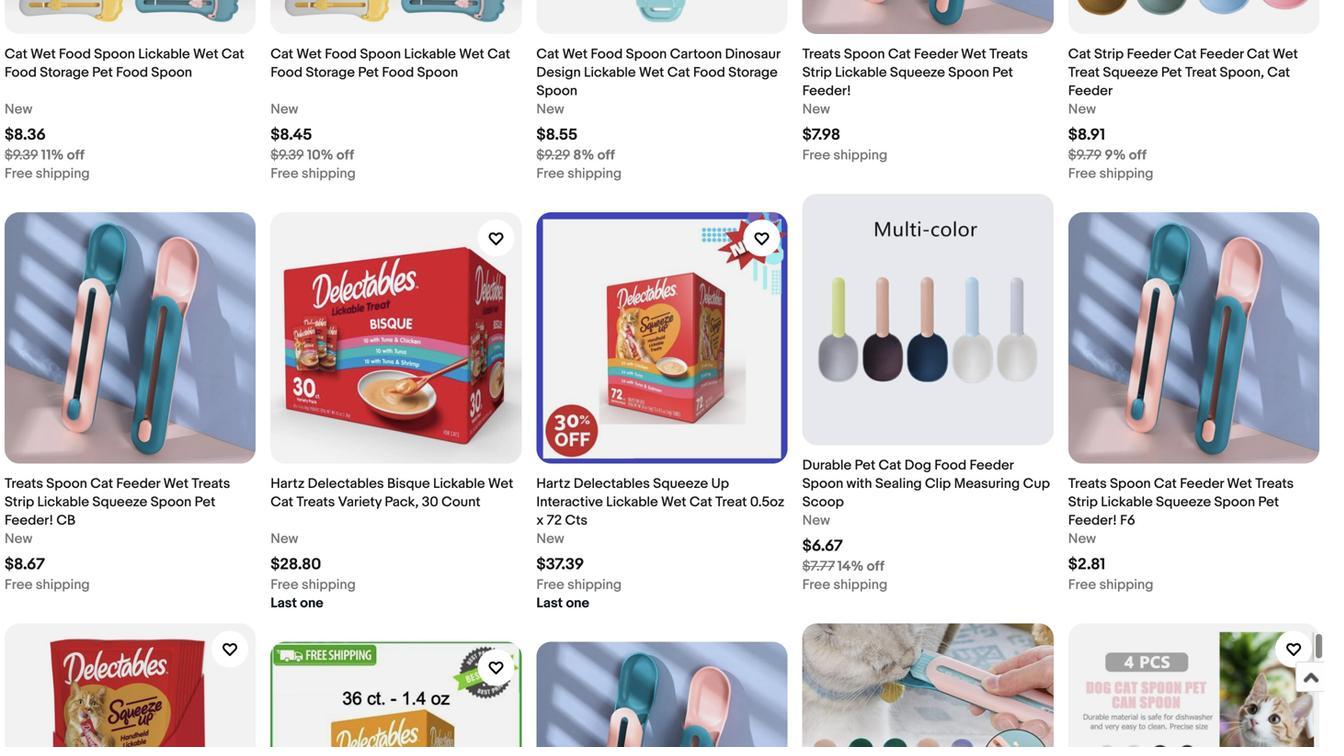 Task type: locate. For each thing, give the bounding box(es) containing it.
cat wet food spoon cartoon dinosaur design lickable wet cat food storage spoon new $8.55 $9.29 8% off free shipping
[[537, 46, 781, 182]]

feeder! left cb
[[5, 513, 53, 529]]

new text field up $2.81 at the bottom of the page
[[1069, 530, 1097, 549]]

squeeze inside cat strip feeder cat feeder cat wet treat squeeze pet treat spoon, cat feeder new $8.91 $9.79 9% off free shipping
[[1103, 65, 1159, 81]]

off right 11%
[[67, 147, 85, 164]]

free down $7.98 text field
[[803, 147, 831, 164]]

treat
[[1069, 65, 1100, 81], [1186, 65, 1217, 81], [716, 494, 747, 511]]

new down scoop at bottom right
[[803, 513, 830, 529]]

new up $8.67 text field
[[5, 531, 32, 548]]

sealing
[[876, 476, 922, 493]]

count
[[442, 494, 481, 511]]

lickable inside treats spoon cat feeder wet treats strip lickable squeeze spoon pet feeder! new $7.98 free shipping
[[835, 65, 887, 81]]

new text field up the '$8.36' text field
[[5, 100, 32, 119]]

1 last from the left
[[537, 596, 563, 612]]

new up $8.45
[[271, 101, 298, 118]]

free shipping text field down the $37.39 text field
[[537, 576, 622, 595]]

$8.67 text field
[[5, 556, 45, 575]]

free inside the treats spoon cat feeder wet treats strip lickable squeeze spoon pet feeder! f6 new $2.81 free shipping
[[1069, 577, 1097, 594]]

new inside cat wet food spoon cartoon dinosaur design lickable wet cat food storage spoon new $8.55 $9.29 8% off free shipping
[[537, 101, 564, 118]]

feeder! inside treats spoon cat feeder wet treats strip lickable squeeze spoon pet feeder! cb new $8.67 free shipping
[[5, 513, 53, 529]]

shipping down 8%
[[568, 166, 622, 182]]

$7.98
[[803, 126, 841, 145]]

squeeze for new
[[1103, 65, 1159, 81]]

strip inside treats spoon cat feeder wet treats strip lickable squeeze spoon pet feeder! cb new $8.67 free shipping
[[5, 494, 34, 511]]

1 delectables from the left
[[574, 476, 650, 493]]

10%
[[307, 147, 334, 164]]

$2.81 text field
[[1069, 556, 1106, 575]]

free shipping text field down 8%
[[537, 165, 622, 183]]

new inside the new $8.36 $9.39 11% off free shipping
[[5, 101, 32, 118]]

new text field up $8.45
[[271, 100, 298, 119]]

off inside 'new $8.45 $9.39 10% off free shipping'
[[337, 147, 354, 164]]

shipping inside treats spoon cat feeder wet treats strip lickable squeeze spoon pet feeder! new $7.98 free shipping
[[834, 147, 888, 164]]

new $8.36 $9.39 11% off free shipping
[[5, 101, 90, 182]]

2 delectables from the left
[[308, 476, 384, 493]]

last inside hartz delectables squeeze up interactive lickable wet cat treat 0.5oz x 72 cts new $37.39 free shipping last one
[[537, 596, 563, 612]]

treats spoon cat feeder wet treats strip lickable squeeze spoon pet feeder! f6 new $2.81 free shipping
[[1069, 476, 1294, 594]]

free shipping text field down $7.98
[[803, 146, 888, 165]]

squeeze for free
[[890, 65, 946, 81]]

hartz up interactive
[[537, 476, 571, 493]]

treats spoon cat feeder wet treats strip lickable squeeze spoon pet feeder! new $7.98 free shipping
[[803, 46, 1028, 164]]

storage inside cat wet food spoon cartoon dinosaur design lickable wet cat food storage spoon new $8.55 $9.29 8% off free shipping
[[729, 65, 778, 81]]

shipping
[[834, 147, 888, 164], [36, 166, 90, 182], [568, 166, 622, 182], [302, 166, 356, 182], [1100, 166, 1154, 182], [36, 577, 90, 594], [568, 577, 622, 594], [302, 577, 356, 594], [834, 577, 888, 594], [1100, 577, 1154, 594]]

new up $8.91
[[1069, 101, 1097, 118]]

3 storage from the left
[[306, 65, 355, 81]]

delectables inside hartz delectables bisque lickable wet cat treats variety pack, 30 count
[[308, 476, 384, 493]]

0 horizontal spatial delectables
[[308, 476, 384, 493]]

shipping down $7.98
[[834, 147, 888, 164]]

free shipping text field for $6.67
[[803, 576, 888, 595]]

storage
[[40, 65, 89, 81], [729, 65, 778, 81], [306, 65, 355, 81]]

1 horizontal spatial delectables
[[574, 476, 650, 493]]

cts
[[565, 513, 588, 529]]

off right 9%
[[1129, 147, 1147, 164]]

$9.39 inside the new $8.36 $9.39 11% off free shipping
[[5, 147, 38, 164]]

2 last from the left
[[271, 596, 297, 612]]

shipping up last one text field
[[302, 577, 356, 594]]

cb
[[56, 513, 76, 529]]

$9.39 inside 'new $8.45 $9.39 10% off free shipping'
[[271, 147, 304, 164]]

pet
[[92, 65, 113, 81], [358, 65, 379, 81], [993, 65, 1014, 81], [1162, 65, 1182, 81], [855, 458, 876, 474], [195, 494, 216, 511], [1259, 494, 1280, 511]]

2 horizontal spatial feeder!
[[1069, 513, 1117, 529]]

hartz inside hartz delectables squeeze up interactive lickable wet cat treat 0.5oz x 72 cts new $37.39 free shipping last one
[[537, 476, 571, 493]]

1 horizontal spatial storage
[[306, 65, 355, 81]]

free inside 'new $8.45 $9.39 10% off free shipping'
[[271, 166, 299, 182]]

free down $7.77
[[803, 577, 831, 594]]

feeder! for $7.98
[[803, 83, 851, 100]]

free inside hartz delectables squeeze up interactive lickable wet cat treat 0.5oz x 72 cts new $37.39 free shipping last one
[[537, 577, 565, 594]]

1 one from the left
[[566, 596, 590, 612]]

hartz
[[537, 476, 571, 493], [271, 476, 305, 493]]

0.5oz
[[750, 494, 785, 511]]

1 horizontal spatial one
[[566, 596, 590, 612]]

free down previous price $9.39 10% off text field
[[271, 166, 299, 182]]

shipping down 14%
[[834, 577, 888, 594]]

$28.80 text field
[[271, 556, 321, 575]]

lickable inside hartz delectables squeeze up interactive lickable wet cat treat 0.5oz x 72 cts new $37.39 free shipping last one
[[606, 494, 658, 511]]

strip up $8.91 text box
[[1095, 46, 1124, 63]]

shipping up last one text box at bottom left
[[568, 577, 622, 594]]

new text field for $2.81
[[1069, 530, 1097, 549]]

previous price $9.79 9% off text field
[[1069, 146, 1147, 165]]

pet inside durable pet cat dog food feeder spoon with sealing clip measuring cup scoop new $6.67 $7.77 14% off free shipping
[[855, 458, 876, 474]]

pet inside treats spoon cat feeder wet treats strip lickable squeeze spoon pet feeder! new $7.98 free shipping
[[993, 65, 1014, 81]]

new up the '$8.36' text field
[[5, 101, 32, 118]]

cat inside treats spoon cat feeder wet treats strip lickable squeeze spoon pet feeder! cb new $8.67 free shipping
[[90, 476, 113, 493]]

2 hartz from the left
[[271, 476, 305, 493]]

shipping inside durable pet cat dog food feeder spoon with sealing clip measuring cup scoop new $6.67 $7.77 14% off free shipping
[[834, 577, 888, 594]]

free up last one text box at bottom left
[[537, 577, 565, 594]]

squeeze for $2.81
[[1156, 494, 1212, 511]]

treat up $8.91
[[1069, 65, 1100, 81]]

0 horizontal spatial hartz
[[271, 476, 305, 493]]

hartz for hartz delectables bisque lickable wet cat treats variety pack, 30 count
[[271, 476, 305, 493]]

treat left "spoon,"
[[1186, 65, 1217, 81]]

new text field up $28.80
[[271, 530, 298, 549]]

last down the $37.39 text field
[[537, 596, 563, 612]]

free down previous price $9.39 11% off text box
[[5, 166, 33, 182]]

squeeze inside treats spoon cat feeder wet treats strip lickable squeeze spoon pet feeder! cb new $8.67 free shipping
[[92, 494, 147, 511]]

$7.77
[[803, 559, 835, 575]]

free inside cat wet food spoon cartoon dinosaur design lickable wet cat food storage spoon new $8.55 $9.29 8% off free shipping
[[537, 166, 565, 182]]

free down $8.67 text field
[[5, 577, 33, 594]]

free shipping text field down 10%
[[271, 165, 356, 183]]

storage down dinosaur
[[729, 65, 778, 81]]

cat inside hartz delectables bisque lickable wet cat treats variety pack, 30 count
[[271, 494, 293, 511]]

last
[[537, 596, 563, 612], [271, 596, 297, 612]]

free shipping text field for $8.55
[[537, 165, 622, 183]]

lickable
[[138, 46, 190, 63], [404, 46, 456, 63], [584, 65, 636, 81], [835, 65, 887, 81], [433, 476, 485, 493], [37, 494, 89, 511], [606, 494, 658, 511], [1101, 494, 1153, 511]]

cat wet food spoon lickable wet cat food storage pet food spoon
[[5, 46, 244, 81], [271, 46, 510, 81]]

11%
[[41, 147, 64, 164]]

$37.39
[[537, 556, 584, 575]]

new up $8.55 text box
[[537, 101, 564, 118]]

hartz for hartz delectables squeeze up interactive lickable wet cat treat 0.5oz x 72 cts new $37.39 free shipping last one
[[537, 476, 571, 493]]

treat down up
[[716, 494, 747, 511]]

shipping down 10%
[[302, 166, 356, 182]]

shipping down 9%
[[1100, 166, 1154, 182]]

Free shipping text field
[[803, 146, 888, 165], [5, 165, 90, 183], [1069, 165, 1154, 183], [5, 576, 90, 595], [537, 576, 622, 595]]

free shipping text field for $7.98
[[803, 146, 888, 165]]

food
[[59, 46, 91, 63], [591, 46, 623, 63], [325, 46, 357, 63], [5, 65, 37, 81], [116, 65, 148, 81], [694, 65, 726, 81], [271, 65, 303, 81], [382, 65, 414, 81], [935, 458, 967, 474]]

last down $28.80
[[271, 596, 297, 612]]

feeder! left f6 on the right
[[1069, 513, 1117, 529]]

variety
[[338, 494, 382, 511]]

$9.39 down the '$8.36' text field
[[5, 147, 38, 164]]

wet
[[31, 46, 56, 63], [193, 46, 219, 63], [563, 46, 588, 63], [297, 46, 322, 63], [459, 46, 485, 63], [961, 46, 987, 63], [1273, 46, 1299, 63], [639, 65, 664, 81], [163, 476, 189, 493], [488, 476, 514, 493], [1227, 476, 1253, 493], [661, 494, 687, 511]]

feeder! inside treats spoon cat feeder wet treats strip lickable squeeze spoon pet feeder! new $7.98 free shipping
[[803, 83, 851, 100]]

off inside the new $8.36 $9.39 11% off free shipping
[[67, 147, 85, 164]]

squeeze inside treats spoon cat feeder wet treats strip lickable squeeze spoon pet feeder! new $7.98 free shipping
[[890, 65, 946, 81]]

1 storage from the left
[[40, 65, 89, 81]]

one down '$28.80' text field at the left
[[300, 596, 324, 612]]

2 storage from the left
[[729, 65, 778, 81]]

1 hartz from the left
[[537, 476, 571, 493]]

new text field down 72
[[537, 530, 564, 549]]

feeder inside durable pet cat dog food feeder spoon with sealing clip measuring cup scoop new $6.67 $7.77 14% off free shipping
[[970, 458, 1014, 474]]

free down $2.81 text field
[[1069, 577, 1097, 594]]

feeder! for $2.81
[[1069, 513, 1117, 529]]

new text field for $8.36
[[5, 100, 32, 119]]

strip inside treats spoon cat feeder wet treats strip lickable squeeze spoon pet feeder! new $7.98 free shipping
[[803, 65, 832, 81]]

1 cat wet food spoon lickable wet cat food storage pet food spoon from the left
[[5, 46, 244, 81]]

free shipping text field for $8.45
[[271, 165, 356, 183]]

free inside new $28.80 free shipping last one
[[271, 577, 299, 594]]

new text field up $8.55 text box
[[537, 100, 564, 119]]

free inside treats spoon cat feeder wet treats strip lickable squeeze spoon pet feeder! new $7.98 free shipping
[[803, 147, 831, 164]]

new text field up $8.91
[[1069, 100, 1097, 119]]

1 horizontal spatial $9.39
[[271, 147, 304, 164]]

1 $9.39 from the left
[[5, 147, 38, 164]]

squeeze
[[890, 65, 946, 81], [1103, 65, 1159, 81], [653, 476, 708, 493], [92, 494, 147, 511], [1156, 494, 1212, 511]]

$8.55
[[537, 126, 578, 145]]

$8.36
[[5, 126, 46, 145]]

1 horizontal spatial last
[[537, 596, 563, 612]]

shipping inside cat wet food spoon cartoon dinosaur design lickable wet cat food storage spoon new $8.55 $9.29 8% off free shipping
[[568, 166, 622, 182]]

free shipping text field for $37.39
[[537, 576, 622, 595]]

storage up 'new $8.45 $9.39 10% off free shipping'
[[306, 65, 355, 81]]

new up $7.98
[[803, 101, 830, 118]]

free down $9.29
[[537, 166, 565, 182]]

1 horizontal spatial feeder!
[[803, 83, 851, 100]]

new inside 'new $8.45 $9.39 10% off free shipping'
[[271, 101, 298, 118]]

$37.39 text field
[[537, 556, 584, 575]]

off right 10%
[[337, 147, 354, 164]]

one down the $37.39 text field
[[566, 596, 590, 612]]

delectables
[[574, 476, 650, 493], [308, 476, 384, 493]]

storage up the new $8.36 $9.39 11% off free shipping
[[40, 65, 89, 81]]

shipping down the $8.67
[[36, 577, 90, 594]]

$9.79
[[1069, 147, 1102, 164]]

shipping down 11%
[[36, 166, 90, 182]]

off inside durable pet cat dog food feeder spoon with sealing clip measuring cup scoop new $6.67 $7.77 14% off free shipping
[[867, 559, 885, 575]]

new inside hartz delectables squeeze up interactive lickable wet cat treat 0.5oz x 72 cts new $37.39 free shipping last one
[[537, 531, 564, 548]]

treats
[[803, 46, 841, 63], [990, 46, 1028, 63], [5, 476, 43, 493], [192, 476, 230, 493], [1069, 476, 1107, 493], [1256, 476, 1294, 493], [297, 494, 335, 511]]

free shipping text field down 14%
[[803, 576, 888, 595]]

shipping inside the new $8.36 $9.39 11% off free shipping
[[36, 166, 90, 182]]

0 horizontal spatial last
[[271, 596, 297, 612]]

strip for $2.81
[[1069, 494, 1098, 511]]

hartz inside hartz delectables bisque lickable wet cat treats variety pack, 30 count
[[271, 476, 305, 493]]

1 horizontal spatial cat wet food spoon lickable wet cat food storage pet food spoon
[[271, 46, 510, 81]]

free shipping text field down the $8.67
[[5, 576, 90, 595]]

1 horizontal spatial hartz
[[537, 476, 571, 493]]

0 horizontal spatial $9.39
[[5, 147, 38, 164]]

free up last one text field
[[271, 577, 299, 594]]

dog
[[905, 458, 932, 474]]

New text field
[[537, 100, 564, 119], [803, 512, 830, 530], [5, 530, 32, 549]]

new text field for $8.91
[[1069, 100, 1097, 119]]

off
[[67, 147, 85, 164], [598, 147, 615, 164], [337, 147, 354, 164], [1129, 147, 1147, 164], [867, 559, 885, 575]]

2 horizontal spatial storage
[[729, 65, 778, 81]]

$9.39
[[5, 147, 38, 164], [271, 147, 304, 164]]

wet inside hartz delectables bisque lickable wet cat treats variety pack, 30 count
[[488, 476, 514, 493]]

hartz delectables bisque lickable wet cat treats variety pack, 30 count
[[271, 476, 514, 511]]

2 horizontal spatial new text field
[[803, 512, 830, 530]]

hartz up '$28.80' text field at the left
[[271, 476, 305, 493]]

new up $2.81 at the bottom of the page
[[1069, 531, 1097, 548]]

new text field up $7.98
[[803, 100, 830, 119]]

off right 14%
[[867, 559, 885, 575]]

strip up $8.67 text field
[[5, 494, 34, 511]]

squeeze for $8.67
[[92, 494, 147, 511]]

delectables up variety
[[308, 476, 384, 493]]

0 horizontal spatial treat
[[716, 494, 747, 511]]

2 $9.39 from the left
[[271, 147, 304, 164]]

cat
[[5, 46, 27, 63], [222, 46, 244, 63], [537, 46, 559, 63], [271, 46, 293, 63], [488, 46, 510, 63], [888, 46, 911, 63], [1069, 46, 1092, 63], [1174, 46, 1197, 63], [1247, 46, 1270, 63], [668, 65, 690, 81], [1268, 65, 1291, 81], [879, 458, 902, 474], [90, 476, 113, 493], [1154, 476, 1177, 493], [690, 494, 713, 511], [271, 494, 293, 511]]

off right 8%
[[598, 147, 615, 164]]

delectables inside hartz delectables squeeze up interactive lickable wet cat treat 0.5oz x 72 cts new $37.39 free shipping last one
[[574, 476, 650, 493]]

new inside the treats spoon cat feeder wet treats strip lickable squeeze spoon pet feeder! f6 new $2.81 free shipping
[[1069, 531, 1097, 548]]

with
[[847, 476, 873, 493]]

new up $28.80
[[271, 531, 298, 548]]

lickable inside hartz delectables bisque lickable wet cat treats variety pack, 30 count
[[433, 476, 485, 493]]

$7.98 text field
[[803, 126, 841, 145]]

New text field
[[5, 100, 32, 119], [271, 100, 298, 119], [803, 100, 830, 119], [1069, 100, 1097, 119], [537, 530, 564, 549], [271, 530, 298, 549], [1069, 530, 1097, 549]]

strip up $7.98
[[803, 65, 832, 81]]

strip
[[1095, 46, 1124, 63], [803, 65, 832, 81], [5, 494, 34, 511], [1069, 494, 1098, 511]]

new text field down scoop at bottom right
[[803, 512, 830, 530]]

2 cat wet food spoon lickable wet cat food storage pet food spoon from the left
[[271, 46, 510, 81]]

new text field for $8.55
[[537, 100, 564, 119]]

squeeze inside the treats spoon cat feeder wet treats strip lickable squeeze spoon pet feeder! f6 new $2.81 free shipping
[[1156, 494, 1212, 511]]

14%
[[838, 559, 864, 575]]

feeder!
[[803, 83, 851, 100], [5, 513, 53, 529], [1069, 513, 1117, 529]]

free down $9.79
[[1069, 166, 1097, 182]]

free inside treats spoon cat feeder wet treats strip lickable squeeze spoon pet feeder! cb new $8.67 free shipping
[[5, 577, 33, 594]]

new text field up $8.67 text field
[[5, 530, 32, 549]]

feeder! inside the treats spoon cat feeder wet treats strip lickable squeeze spoon pet feeder! f6 new $2.81 free shipping
[[1069, 513, 1117, 529]]

30
[[422, 494, 439, 511]]

2 one from the left
[[300, 596, 324, 612]]

72
[[547, 513, 562, 529]]

1 horizontal spatial new text field
[[537, 100, 564, 119]]

wet inside hartz delectables squeeze up interactive lickable wet cat treat 0.5oz x 72 cts new $37.39 free shipping last one
[[661, 494, 687, 511]]

feeder! up $7.98
[[803, 83, 851, 100]]

new
[[5, 101, 32, 118], [537, 101, 564, 118], [271, 101, 298, 118], [803, 101, 830, 118], [1069, 101, 1097, 118], [803, 513, 830, 529], [5, 531, 32, 548], [537, 531, 564, 548], [271, 531, 298, 548], [1069, 531, 1097, 548]]

9%
[[1105, 147, 1126, 164]]

clip
[[925, 476, 951, 493]]

free
[[803, 147, 831, 164], [5, 166, 33, 182], [537, 166, 565, 182], [271, 166, 299, 182], [1069, 166, 1097, 182], [5, 577, 33, 594], [537, 577, 565, 594], [271, 577, 299, 594], [803, 577, 831, 594], [1069, 577, 1097, 594]]

strip inside the treats spoon cat feeder wet treats strip lickable squeeze spoon pet feeder! f6 new $2.81 free shipping
[[1069, 494, 1098, 511]]

new text field for $37.39
[[537, 530, 564, 549]]

storage for $8.36
[[40, 65, 89, 81]]

spoon
[[94, 46, 135, 63], [626, 46, 667, 63], [360, 46, 401, 63], [844, 46, 885, 63], [151, 65, 192, 81], [417, 65, 458, 81], [949, 65, 990, 81], [537, 83, 578, 100], [46, 476, 87, 493], [803, 476, 844, 493], [1110, 476, 1151, 493], [151, 494, 192, 511], [1215, 494, 1256, 511]]

shipping inside treats spoon cat feeder wet treats strip lickable squeeze spoon pet feeder! cb new $8.67 free shipping
[[36, 577, 90, 594]]

$9.39 down $8.45
[[271, 147, 304, 164]]

one inside new $28.80 free shipping last one
[[300, 596, 324, 612]]

new down 72
[[537, 531, 564, 548]]

off inside cat strip feeder cat feeder cat wet treat squeeze pet treat spoon, cat feeder new $8.91 $9.79 9% off free shipping
[[1129, 147, 1147, 164]]

$8.67
[[5, 556, 45, 575]]

delectables up interactive
[[574, 476, 650, 493]]

shipping down $2.81 text field
[[1100, 577, 1154, 594]]

Free shipping text field
[[537, 165, 622, 183], [271, 165, 356, 183], [271, 576, 356, 595], [803, 576, 888, 595], [1069, 576, 1154, 595]]

strip up $2.81 at the bottom of the page
[[1069, 494, 1098, 511]]

hartz delectables squeeze up interactive lickable wet cat treat 0.5oz x 72 cts new $37.39 free shipping last one
[[537, 476, 785, 612]]

wet inside the treats spoon cat feeder wet treats strip lickable squeeze spoon pet feeder! f6 new $2.81 free shipping
[[1227, 476, 1253, 493]]

0 horizontal spatial cat wet food spoon lickable wet cat food storage pet food spoon
[[5, 46, 244, 81]]

last inside new $28.80 free shipping last one
[[271, 596, 297, 612]]

feeder
[[914, 46, 958, 63], [1127, 46, 1171, 63], [1200, 46, 1244, 63], [1069, 83, 1113, 100], [970, 458, 1014, 474], [116, 476, 160, 493], [1180, 476, 1224, 493]]

0 horizontal spatial feeder!
[[5, 513, 53, 529]]

one
[[566, 596, 590, 612], [300, 596, 324, 612]]

f6
[[1121, 513, 1136, 529]]

0 horizontal spatial storage
[[40, 65, 89, 81]]

new text field for $7.98
[[803, 100, 830, 119]]

strip for $8.67
[[5, 494, 34, 511]]

free inside durable pet cat dog food feeder spoon with sealing clip measuring cup scoop new $6.67 $7.77 14% off free shipping
[[803, 577, 831, 594]]

0 horizontal spatial one
[[300, 596, 324, 612]]



Task type: vqa. For each thing, say whether or not it's contained in the screenshot.
Pet inside the Cat Strip Feeder Cat Feeder Cat Wet Treat Squeeze Pet Treat Spoon, Cat Feeder New $8.91 $9.79 9% off Free shipping
yes



Task type: describe. For each thing, give the bounding box(es) containing it.
storage for $8.45
[[306, 65, 355, 81]]

treats spoon cat feeder wet treats strip lickable squeeze spoon pet feeder! cb new $8.67 free shipping
[[5, 476, 230, 594]]

interactive
[[537, 494, 603, 511]]

scoop
[[803, 494, 844, 511]]

cat inside durable pet cat dog food feeder spoon with sealing clip measuring cup scoop new $6.67 $7.77 14% off free shipping
[[879, 458, 902, 474]]

previous price $9.29 8% off text field
[[537, 146, 615, 165]]

off inside cat wet food spoon cartoon dinosaur design lickable wet cat food storage spoon new $8.55 $9.29 8% off free shipping
[[598, 147, 615, 164]]

free inside cat strip feeder cat feeder cat wet treat squeeze pet treat spoon, cat feeder new $8.91 $9.79 9% off free shipping
[[1069, 166, 1097, 182]]

pet inside cat strip feeder cat feeder cat wet treat squeeze pet treat spoon, cat feeder new $8.91 $9.79 9% off free shipping
[[1162, 65, 1182, 81]]

cat inside hartz delectables squeeze up interactive lickable wet cat treat 0.5oz x 72 cts new $37.39 free shipping last one
[[690, 494, 713, 511]]

strip for $7.98
[[803, 65, 832, 81]]

$2.81
[[1069, 556, 1106, 575]]

8%
[[573, 147, 594, 164]]

wet inside treats spoon cat feeder wet treats strip lickable squeeze spoon pet feeder! new $7.98 free shipping
[[961, 46, 987, 63]]

Last one text field
[[537, 595, 590, 613]]

Last one text field
[[271, 595, 324, 613]]

shipping inside 'new $8.45 $9.39 10% off free shipping'
[[302, 166, 356, 182]]

shipping inside the treats spoon cat feeder wet treats strip lickable squeeze spoon pet feeder! f6 new $2.81 free shipping
[[1100, 577, 1154, 594]]

1 horizontal spatial treat
[[1069, 65, 1100, 81]]

lickable inside treats spoon cat feeder wet treats strip lickable squeeze spoon pet feeder! cb new $8.67 free shipping
[[37, 494, 89, 511]]

free shipping text field down 11%
[[5, 165, 90, 183]]

cat wet food spoon lickable wet cat food storage pet food spoon for $8.45
[[271, 46, 510, 81]]

wet inside cat strip feeder cat feeder cat wet treat squeeze pet treat spoon, cat feeder new $8.91 $9.79 9% off free shipping
[[1273, 46, 1299, 63]]

new inside new $28.80 free shipping last one
[[271, 531, 298, 548]]

one inside hartz delectables squeeze up interactive lickable wet cat treat 0.5oz x 72 cts new $37.39 free shipping last one
[[566, 596, 590, 612]]

new inside durable pet cat dog food feeder spoon with sealing clip measuring cup scoop new $6.67 $7.77 14% off free shipping
[[803, 513, 830, 529]]

new $28.80 free shipping last one
[[271, 531, 356, 612]]

food inside durable pet cat dog food feeder spoon with sealing clip measuring cup scoop new $6.67 $7.77 14% off free shipping
[[935, 458, 967, 474]]

feeder inside the treats spoon cat feeder wet treats strip lickable squeeze spoon pet feeder! f6 new $2.81 free shipping
[[1180, 476, 1224, 493]]

pet inside treats spoon cat feeder wet treats strip lickable squeeze spoon pet feeder! cb new $8.67 free shipping
[[195, 494, 216, 511]]

durable
[[803, 458, 852, 474]]

shipping inside new $28.80 free shipping last one
[[302, 577, 356, 594]]

new text field for $28.80
[[271, 530, 298, 549]]

previous price $9.39 10% off text field
[[271, 146, 354, 165]]

$9.39 for $8.36
[[5, 147, 38, 164]]

$8.36 text field
[[5, 126, 46, 145]]

$8.91 text field
[[1069, 126, 1106, 145]]

lickable inside cat wet food spoon cartoon dinosaur design lickable wet cat food storage spoon new $8.55 $9.29 8% off free shipping
[[584, 65, 636, 81]]

previous price $9.39 11% off text field
[[5, 146, 85, 165]]

$28.80
[[271, 556, 321, 575]]

delectables for hartz delectables squeeze up interactive lickable wet cat treat 0.5oz x 72 cts new $37.39 free shipping last one
[[574, 476, 650, 493]]

cat inside the treats spoon cat feeder wet treats strip lickable squeeze spoon pet feeder! f6 new $2.81 free shipping
[[1154, 476, 1177, 493]]

spoon,
[[1220, 65, 1265, 81]]

$8.55 text field
[[537, 126, 578, 145]]

free shipping text field down 9%
[[1069, 165, 1154, 183]]

cartoon
[[670, 46, 722, 63]]

free shipping text field for $8.67
[[5, 576, 90, 595]]

new inside treats spoon cat feeder wet treats strip lickable squeeze spoon pet feeder! cb new $8.67 free shipping
[[5, 531, 32, 548]]

$8.45
[[271, 126, 312, 145]]

wet inside treats spoon cat feeder wet treats strip lickable squeeze spoon pet feeder! cb new $8.67 free shipping
[[163, 476, 189, 493]]

$6.67 text field
[[803, 537, 843, 556]]

feeder! for $8.67
[[5, 513, 53, 529]]

$9.29
[[537, 147, 570, 164]]

$6.67
[[803, 537, 843, 556]]

new $8.45 $9.39 10% off free shipping
[[271, 101, 356, 182]]

cat wet food spoon lickable wet cat food storage pet food spoon for $8.36
[[5, 46, 244, 81]]

free shipping text field down '$28.80' text field at the left
[[271, 576, 356, 595]]

measuring
[[954, 476, 1020, 493]]

dinosaur
[[725, 46, 781, 63]]

treats inside hartz delectables bisque lickable wet cat treats variety pack, 30 count
[[297, 494, 335, 511]]

treat inside hartz delectables squeeze up interactive lickable wet cat treat 0.5oz x 72 cts new $37.39 free shipping last one
[[716, 494, 747, 511]]

previous price $7.77 14% off text field
[[803, 558, 885, 576]]

0 horizontal spatial new text field
[[5, 530, 32, 549]]

bisque
[[387, 476, 430, 493]]

$8.45 text field
[[271, 126, 312, 145]]

lickable inside the treats spoon cat feeder wet treats strip lickable squeeze spoon pet feeder! f6 new $2.81 free shipping
[[1101, 494, 1153, 511]]

pack,
[[385, 494, 419, 511]]

feeder inside treats spoon cat feeder wet treats strip lickable squeeze spoon pet feeder! new $7.98 free shipping
[[914, 46, 958, 63]]

free inside the new $8.36 $9.39 11% off free shipping
[[5, 166, 33, 182]]

design
[[537, 65, 581, 81]]

feeder inside treats spoon cat feeder wet treats strip lickable squeeze spoon pet feeder! cb new $8.67 free shipping
[[116, 476, 160, 493]]

strip inside cat strip feeder cat feeder cat wet treat squeeze pet treat spoon, cat feeder new $8.91 $9.79 9% off free shipping
[[1095, 46, 1124, 63]]

squeeze inside hartz delectables squeeze up interactive lickable wet cat treat 0.5oz x 72 cts new $37.39 free shipping last one
[[653, 476, 708, 493]]

shipping inside hartz delectables squeeze up interactive lickable wet cat treat 0.5oz x 72 cts new $37.39 free shipping last one
[[568, 577, 622, 594]]

cat inside treats spoon cat feeder wet treats strip lickable squeeze spoon pet feeder! new $7.98 free shipping
[[888, 46, 911, 63]]

durable pet cat dog food feeder spoon with sealing clip measuring cup scoop new $6.67 $7.77 14% off free shipping
[[803, 458, 1050, 594]]

$9.39 for $8.45
[[271, 147, 304, 164]]

new inside cat strip feeder cat feeder cat wet treat squeeze pet treat spoon, cat feeder new $8.91 $9.79 9% off free shipping
[[1069, 101, 1097, 118]]

cup
[[1023, 476, 1050, 493]]

$8.91
[[1069, 126, 1106, 145]]

up
[[712, 476, 729, 493]]

free shipping text field down $2.81 text field
[[1069, 576, 1154, 595]]

x
[[537, 513, 544, 529]]

shipping inside cat strip feeder cat feeder cat wet treat squeeze pet treat spoon, cat feeder new $8.91 $9.79 9% off free shipping
[[1100, 166, 1154, 182]]

new text field for $6.67
[[803, 512, 830, 530]]

cat strip feeder cat feeder cat wet treat squeeze pet treat spoon, cat feeder new $8.91 $9.79 9% off free shipping
[[1069, 46, 1299, 182]]

delectables for hartz delectables bisque lickable wet cat treats variety pack, 30 count
[[308, 476, 384, 493]]

new inside treats spoon cat feeder wet treats strip lickable squeeze spoon pet feeder! new $7.98 free shipping
[[803, 101, 830, 118]]

pet inside the treats spoon cat feeder wet treats strip lickable squeeze spoon pet feeder! f6 new $2.81 free shipping
[[1259, 494, 1280, 511]]

spoon inside durable pet cat dog food feeder spoon with sealing clip measuring cup scoop new $6.67 $7.77 14% off free shipping
[[803, 476, 844, 493]]

new text field for $8.45
[[271, 100, 298, 119]]

2 horizontal spatial treat
[[1186, 65, 1217, 81]]



